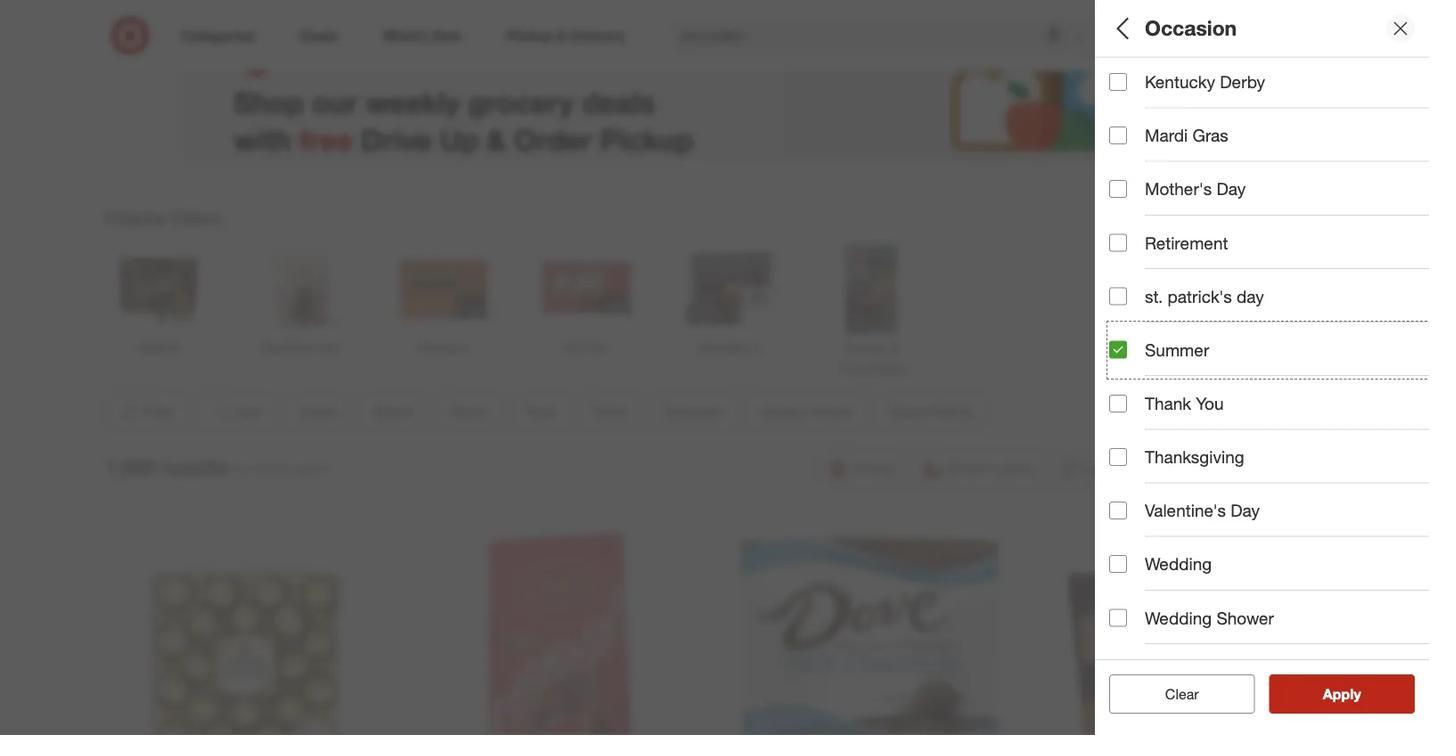 Task type: vqa. For each thing, say whether or not it's contained in the screenshot.
Kit
yes



Task type: locate. For each thing, give the bounding box(es) containing it.
st. patrick's day
[[1145, 286, 1265, 307]]

deals button
[[1110, 58, 1430, 120]]

1 vertical spatial day
[[1231, 501, 1260, 521]]

search
[[1101, 29, 1144, 46]]

shop
[[234, 84, 304, 119]]

Summer checkbox
[[1110, 341, 1128, 359]]

&
[[487, 122, 506, 157], [1211, 218, 1219, 233]]

summer
[[1145, 340, 1210, 360], [1110, 405, 1157, 421]]

wedding down fpo/apo
[[1145, 608, 1212, 628]]

kinder;
[[1348, 155, 1388, 171]]

kentucky
[[1145, 72, 1216, 92]]

wedding for wedding shower
[[1145, 608, 1212, 628]]

clear left all
[[1157, 685, 1190, 703]]

0 horizontal spatial &
[[487, 122, 506, 157]]

all filters
[[1110, 16, 1195, 41]]

& right up
[[487, 122, 506, 157]]

mardi gras
[[1145, 125, 1229, 146]]

clear button
[[1110, 675, 1255, 714]]

bars
[[1292, 280, 1317, 296]]

results for see
[[1334, 685, 1380, 703]]

derby
[[1220, 72, 1266, 92]]

Mother's Day checkbox
[[1110, 180, 1128, 198]]

deals
[[1110, 76, 1155, 97]]

filled
[[1149, 280, 1178, 296]]

occasion inside occasion 'dialog'
[[1145, 16, 1237, 41]]

summer up 'thanksgiving' option
[[1110, 405, 1157, 421]]

1 vertical spatial results
[[1334, 685, 1380, 703]]

day for mother's day
[[1217, 179, 1246, 199]]

clear for clear
[[1166, 685, 1199, 703]]

summer up thank you
[[1145, 340, 1210, 360]]

1 vertical spatial wedding
[[1145, 608, 1212, 628]]

you
[[1196, 393, 1224, 414]]

peppermint
[[1351, 218, 1416, 233]]

0 vertical spatial results
[[162, 455, 228, 480]]

0 vertical spatial &
[[487, 122, 506, 157]]

occasion down summer checkbox
[[1110, 382, 1186, 403]]

brownie;
[[1110, 218, 1159, 233]]

flavor brownie; cookies & cream; peanut butter; peppermint
[[1110, 195, 1416, 233]]

1 clear from the left
[[1157, 685, 1190, 703]]

0 vertical spatial wedding
[[1145, 554, 1212, 575]]

2 clear from the left
[[1166, 685, 1199, 703]]

ghirardelli;
[[1240, 155, 1300, 171]]

results right see
[[1334, 685, 1380, 703]]

apply button
[[1270, 675, 1415, 714]]

results for 1,090
[[162, 455, 228, 480]]

occasion up kentucky
[[1145, 16, 1237, 41]]

occasion
[[1145, 16, 1237, 41], [1110, 382, 1186, 403]]

day down 'crunch;'
[[1217, 179, 1246, 199]]

results inside see results button
[[1334, 685, 1380, 703]]

1 vertical spatial summer
[[1110, 405, 1157, 421]]

1 vertical spatial occasion
[[1110, 382, 1186, 403]]

up
[[440, 122, 479, 157]]

clear down featured
[[1166, 685, 1199, 703]]

results
[[162, 455, 228, 480], [1334, 685, 1380, 703]]

featured
[[1110, 638, 1181, 658]]

shower
[[1217, 608, 1275, 628]]

all filters dialog
[[1095, 0, 1430, 735]]

1 horizontal spatial &
[[1211, 218, 1219, 233]]

0 horizontal spatial results
[[162, 455, 228, 480]]

wedding up fpo/apo
[[1145, 554, 1212, 575]]

occasion for occasion
[[1145, 16, 1237, 41]]

clear inside occasion 'dialog'
[[1166, 685, 1199, 703]]

1 wedding from the top
[[1145, 554, 1212, 575]]

our
[[312, 84, 358, 119]]

2 wedding from the top
[[1145, 608, 1212, 628]]

see results
[[1305, 685, 1380, 703]]

clear
[[1157, 685, 1190, 703], [1166, 685, 1199, 703]]

results left for
[[162, 455, 228, 480]]

retirement
[[1145, 232, 1229, 253]]

wedding for wedding
[[1145, 554, 1212, 575]]

1 horizontal spatial results
[[1334, 685, 1380, 703]]

1,090 results for "chocolate"
[[105, 455, 330, 480]]

st. patrick's day checkbox
[[1110, 287, 1128, 305]]

price
[[1110, 326, 1152, 346]]

dietary needs button
[[1110, 432, 1430, 495]]

day down dietary needs button
[[1231, 501, 1260, 521]]

wedding
[[1145, 554, 1212, 575], [1145, 608, 1212, 628]]

t
[[1426, 155, 1430, 171]]

clear inside all filters dialog
[[1157, 685, 1190, 703]]

1 vertical spatial &
[[1211, 218, 1219, 233]]

thanksgiving
[[1145, 447, 1245, 467]]

& inside flavor brownie; cookies & cream; peanut butter; peppermint
[[1211, 218, 1219, 233]]

0 vertical spatial occasion
[[1145, 16, 1237, 41]]

1,090
[[105, 455, 156, 480]]

occasion inside all filters dialog
[[1110, 382, 1186, 403]]

summer inside occasion summer
[[1110, 405, 1157, 421]]

0 vertical spatial day
[[1217, 179, 1246, 199]]

◎deals
[[234, 28, 384, 78]]

mother's day
[[1145, 179, 1246, 199]]

type barks; filled chocolates; candy bars
[[1110, 257, 1317, 296]]

type
[[1110, 257, 1147, 278]]

& left the cream;
[[1211, 218, 1219, 233]]

all
[[1194, 685, 1208, 703]]

0 vertical spatial summer
[[1145, 340, 1210, 360]]

drive
[[361, 122, 432, 157]]



Task type: describe. For each thing, give the bounding box(es) containing it.
featured button
[[1110, 619, 1430, 682]]

occasion for occasion summer
[[1110, 382, 1186, 403]]

fpo/apo
[[1110, 575, 1187, 596]]

gras
[[1193, 125, 1229, 146]]

Kentucky Derby checkbox
[[1110, 73, 1128, 91]]

lindt;
[[1391, 155, 1423, 171]]

guest
[[1110, 513, 1157, 534]]

crunch;
[[1192, 155, 1236, 171]]

dietary needs
[[1110, 451, 1224, 471]]

free
[[299, 122, 353, 157]]

cookies
[[1162, 218, 1208, 233]]

occasion summer
[[1110, 382, 1186, 421]]

mardi
[[1145, 125, 1188, 146]]

patrick's
[[1168, 286, 1233, 307]]

mother's
[[1145, 179, 1212, 199]]

see
[[1305, 685, 1330, 703]]

kit
[[1303, 155, 1318, 171]]

apply
[[1323, 685, 1362, 703]]

& inside "◎deals shop our weekly grocery deals with free drive up & order pickup"
[[487, 122, 506, 157]]

butter;
[[1309, 218, 1347, 233]]

valentine's day
[[1145, 501, 1260, 521]]

musketeers;
[[1120, 155, 1189, 171]]

clear all button
[[1110, 675, 1255, 714]]

popular filters
[[105, 208, 222, 228]]

clear for clear all
[[1157, 685, 1190, 703]]

deals
[[582, 84, 656, 119]]

dietary
[[1110, 451, 1168, 471]]

guest rating
[[1110, 513, 1215, 534]]

guest rating button
[[1110, 495, 1430, 557]]

all
[[1110, 16, 1134, 41]]

Retirement checkbox
[[1110, 234, 1128, 252]]

chocolates;
[[1182, 280, 1249, 296]]

rating
[[1162, 513, 1215, 534]]

candy
[[1252, 280, 1288, 296]]

brand
[[1110, 132, 1158, 153]]

cream;
[[1223, 218, 1263, 233]]

Mardi Gras checkbox
[[1110, 127, 1128, 144]]

valentine's
[[1145, 501, 1227, 521]]

thank
[[1145, 393, 1192, 414]]

popular
[[105, 208, 168, 228]]

◎deals shop our weekly grocery deals with free drive up & order pickup
[[234, 28, 694, 157]]

What can we help you find? suggestions appear below search field
[[669, 16, 1113, 55]]

Thanksgiving checkbox
[[1110, 448, 1128, 466]]

Wedding Shower checkbox
[[1110, 609, 1128, 627]]

brand 3 musketeers; crunch; ghirardelli; kit kat; kinder; lindt; t
[[1110, 132, 1430, 171]]

with
[[234, 122, 291, 157]]

wedding shower
[[1145, 608, 1275, 628]]

search button
[[1101, 16, 1144, 59]]

barks;
[[1110, 280, 1145, 296]]

thank you
[[1145, 393, 1224, 414]]

for
[[236, 460, 253, 478]]

order
[[514, 122, 593, 157]]

weekly
[[366, 84, 460, 119]]

filters
[[172, 208, 222, 228]]

clear all
[[1157, 685, 1208, 703]]

fpo/apo button
[[1110, 557, 1430, 619]]

pickup
[[601, 122, 694, 157]]

peanut
[[1267, 218, 1306, 233]]

Valentine's Day checkbox
[[1110, 502, 1128, 520]]

grocery
[[468, 84, 574, 119]]

"chocolate"
[[257, 460, 330, 478]]

3
[[1110, 155, 1117, 171]]

day for valentine's day
[[1231, 501, 1260, 521]]

summer inside occasion 'dialog'
[[1145, 340, 1210, 360]]

flavor
[[1110, 195, 1159, 215]]

needs
[[1173, 451, 1224, 471]]

kentucky derby
[[1145, 72, 1266, 92]]

filters
[[1140, 16, 1195, 41]]

occasion dialog
[[1095, 0, 1430, 735]]

Thank You checkbox
[[1110, 395, 1128, 413]]

see results button
[[1270, 675, 1415, 714]]

st.
[[1145, 286, 1163, 307]]

day
[[1237, 286, 1265, 307]]

kat;
[[1322, 155, 1344, 171]]

Wedding checkbox
[[1110, 556, 1128, 573]]

price button
[[1110, 308, 1430, 370]]



